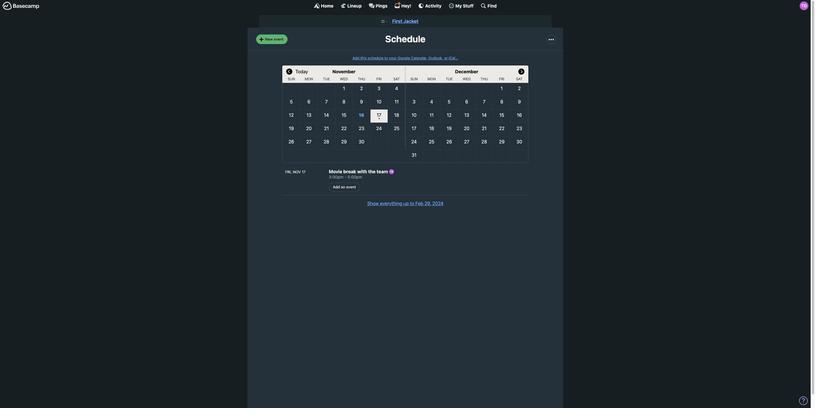 Task type: vqa. For each thing, say whether or not it's contained in the screenshot.
Today link
yes



Task type: describe. For each thing, give the bounding box(es) containing it.
tyler black image
[[800, 1, 809, 10]]

outlook,
[[429, 56, 443, 60]]

lineup link
[[341, 3, 362, 9]]

up
[[404, 201, 409, 206]]

thu for december
[[481, 77, 488, 81]]

movie
[[329, 169, 342, 174]]

break
[[343, 169, 356, 174]]

fri for november
[[377, 77, 382, 81]]

thu for november
[[358, 77, 365, 81]]

show        everything      up to        feb 29, 2024
[[367, 201, 444, 206]]

main element
[[0, 0, 811, 11]]

fri, nov 17
[[285, 170, 306, 174]]

hey! button
[[395, 2, 411, 9]]

tyler black image
[[389, 169, 394, 174]]

new event
[[265, 37, 284, 41]]

new
[[265, 37, 273, 41]]

my stuff
[[456, 3, 474, 8]]

pings button
[[369, 3, 388, 9]]

wed for november
[[340, 77, 348, 81]]

3:00pm     -     5:00pm
[[329, 175, 362, 180]]

mon for november
[[305, 77, 313, 81]]

ical…
[[449, 56, 458, 60]]

first jacket link
[[392, 19, 419, 24]]

0 horizontal spatial event
[[274, 37, 284, 41]]

jacket
[[404, 19, 419, 24]]

nov
[[293, 170, 301, 174]]

today link
[[296, 66, 308, 77]]

add for add this schedule to your google calendar, outlook, or ical…
[[353, 56, 360, 60]]

first jacket
[[392, 19, 419, 24]]

sun for december
[[411, 77, 418, 81]]

29,
[[425, 201, 431, 206]]

google
[[398, 56, 410, 60]]

activity
[[425, 3, 442, 8]]

movie break with the team
[[329, 169, 389, 174]]

tue for november
[[323, 77, 330, 81]]

everything
[[380, 201, 402, 206]]

tue for december
[[446, 77, 453, 81]]

to for up
[[410, 201, 414, 206]]

stuff
[[463, 3, 474, 8]]

schedule
[[385, 33, 426, 45]]

fri,
[[285, 170, 292, 174]]

3:00pm
[[329, 175, 344, 180]]

team
[[377, 169, 388, 174]]

your
[[389, 56, 397, 60]]



Task type: locate. For each thing, give the bounding box(es) containing it.
wed down november
[[340, 77, 348, 81]]

1 thu from the left
[[358, 77, 365, 81]]

november
[[333, 69, 356, 74]]

hey!
[[402, 3, 411, 8]]

to left your
[[385, 56, 388, 60]]

•
[[378, 116, 380, 121]]

feb
[[416, 201, 423, 206]]

event right new
[[274, 37, 284, 41]]

new event link
[[256, 35, 288, 44]]

1 tue from the left
[[323, 77, 330, 81]]

0 horizontal spatial mon
[[305, 77, 313, 81]]

first
[[392, 19, 403, 24]]

0 vertical spatial event
[[274, 37, 284, 41]]

home link
[[314, 3, 334, 9]]

17
[[302, 170, 306, 174]]

wed down december
[[463, 77, 471, 81]]

sun for november
[[288, 77, 295, 81]]

add an event link
[[329, 183, 360, 192]]

1 vertical spatial event
[[346, 185, 356, 190]]

tue down or
[[446, 77, 453, 81]]

lineup
[[348, 3, 362, 8]]

or
[[444, 56, 448, 60]]

find button
[[481, 3, 497, 9]]

today
[[296, 69, 308, 74]]

add for add an event
[[333, 185, 340, 190]]

to right up
[[410, 201, 414, 206]]

schedule
[[368, 56, 384, 60]]

fri for december
[[499, 77, 505, 81]]

sun left today link
[[288, 77, 295, 81]]

calendar,
[[411, 56, 428, 60]]

0 vertical spatial add
[[353, 56, 360, 60]]

0 horizontal spatial tue
[[323, 77, 330, 81]]

1 horizontal spatial tue
[[446, 77, 453, 81]]

1 horizontal spatial thu
[[481, 77, 488, 81]]

1 horizontal spatial add
[[353, 56, 360, 60]]

1 vertical spatial add
[[333, 185, 340, 190]]

2 sun from the left
[[411, 77, 418, 81]]

1 sat from the left
[[394, 77, 400, 81]]

0 horizontal spatial to
[[385, 56, 388, 60]]

activity link
[[418, 3, 442, 9]]

to inside button
[[410, 201, 414, 206]]

tue right today link
[[323, 77, 330, 81]]

wed for december
[[463, 77, 471, 81]]

2 thu from the left
[[481, 77, 488, 81]]

sun
[[288, 77, 295, 81], [411, 77, 418, 81]]

1 horizontal spatial sat
[[516, 77, 523, 81]]

2024
[[433, 201, 444, 206]]

add this schedule to your google calendar, outlook, or ical…
[[353, 56, 458, 60]]

2 fri from the left
[[499, 77, 505, 81]]

an
[[341, 185, 345, 190]]

add inside "link"
[[333, 185, 340, 190]]

1 horizontal spatial wed
[[463, 77, 471, 81]]

0 horizontal spatial sun
[[288, 77, 295, 81]]

sat for november
[[394, 77, 400, 81]]

pings
[[376, 3, 388, 8]]

wed
[[340, 77, 348, 81], [463, 77, 471, 81]]

tue
[[323, 77, 330, 81], [446, 77, 453, 81]]

0 horizontal spatial add
[[333, 185, 340, 190]]

sun down calendar,
[[411, 77, 418, 81]]

find
[[488, 3, 497, 8]]

1 horizontal spatial mon
[[428, 77, 436, 81]]

to
[[385, 56, 388, 60], [410, 201, 414, 206]]

0 horizontal spatial wed
[[340, 77, 348, 81]]

add an event
[[333, 185, 356, 190]]

2 wed from the left
[[463, 77, 471, 81]]

sat
[[394, 77, 400, 81], [516, 77, 523, 81]]

2 tue from the left
[[446, 77, 453, 81]]

to for schedule
[[385, 56, 388, 60]]

1 mon from the left
[[305, 77, 313, 81]]

mon
[[305, 77, 313, 81], [428, 77, 436, 81]]

mon for december
[[428, 77, 436, 81]]

1 wed from the left
[[340, 77, 348, 81]]

1 horizontal spatial event
[[346, 185, 356, 190]]

1 horizontal spatial sun
[[411, 77, 418, 81]]

event
[[274, 37, 284, 41], [346, 185, 356, 190]]

event inside "link"
[[346, 185, 356, 190]]

my stuff button
[[449, 3, 474, 9]]

0 horizontal spatial sat
[[394, 77, 400, 81]]

-
[[345, 175, 347, 180]]

1 vertical spatial to
[[410, 201, 414, 206]]

add left an
[[333, 185, 340, 190]]

event right an
[[346, 185, 356, 190]]

sat for december
[[516, 77, 523, 81]]

mon down outlook,
[[428, 77, 436, 81]]

0 horizontal spatial fri
[[377, 77, 382, 81]]

2 mon from the left
[[428, 77, 436, 81]]

thu
[[358, 77, 365, 81], [481, 77, 488, 81]]

0 horizontal spatial thu
[[358, 77, 365, 81]]

2 sat from the left
[[516, 77, 523, 81]]

mon down today
[[305, 77, 313, 81]]

home
[[321, 3, 334, 8]]

5:00pm
[[348, 175, 362, 180]]

1 horizontal spatial to
[[410, 201, 414, 206]]

december
[[455, 69, 479, 74]]

this
[[361, 56, 367, 60]]

switch accounts image
[[2, 1, 39, 10]]

fri
[[377, 77, 382, 81], [499, 77, 505, 81]]

add this schedule to your google calendar, outlook, or ical… link
[[353, 56, 458, 60]]

show        everything      up to        feb 29, 2024 button
[[367, 200, 444, 207]]

with
[[357, 169, 367, 174]]

add left this
[[353, 56, 360, 60]]

1 sun from the left
[[288, 77, 295, 81]]

show
[[367, 201, 379, 206]]

1 fri from the left
[[377, 77, 382, 81]]

1 horizontal spatial fri
[[499, 77, 505, 81]]

my
[[456, 3, 462, 8]]

add
[[353, 56, 360, 60], [333, 185, 340, 190]]

0 vertical spatial to
[[385, 56, 388, 60]]

the
[[368, 169, 376, 174]]



